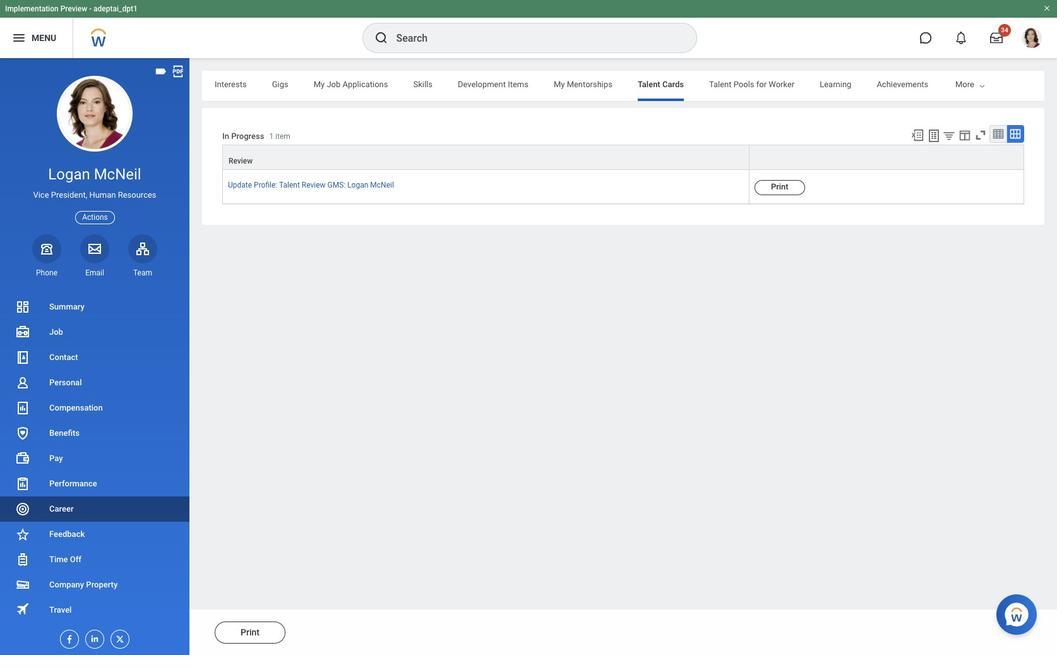Task type: locate. For each thing, give the bounding box(es) containing it.
review left gms: in the left top of the page
[[302, 181, 326, 190]]

fullscreen image
[[974, 128, 988, 142]]

my right 'gigs'
[[314, 80, 325, 89]]

phone
[[36, 268, 58, 277]]

0 horizontal spatial job
[[49, 327, 63, 337]]

team link
[[128, 234, 157, 278]]

logan inside 'link'
[[348, 181, 369, 190]]

0 vertical spatial review
[[229, 157, 253, 166]]

1 vertical spatial job
[[49, 327, 63, 337]]

select to filter grid data image
[[943, 129, 957, 142]]

0 vertical spatial print
[[772, 182, 789, 192]]

adeptai_dpt1
[[94, 4, 138, 13]]

print row
[[222, 170, 1025, 204]]

table image
[[993, 128, 1005, 140]]

inbox large image
[[991, 32, 1003, 44]]

2 my from the left
[[554, 80, 565, 89]]

performance
[[49, 479, 97, 488]]

worker
[[769, 80, 795, 89]]

performance image
[[15, 476, 30, 492]]

email
[[85, 268, 104, 277]]

time off
[[49, 555, 81, 564]]

view printable version (pdf) image
[[171, 64, 185, 78]]

career
[[49, 504, 74, 514]]

phone button
[[32, 234, 61, 278]]

print button
[[755, 180, 806, 195], [215, 622, 286, 644]]

feedback image
[[15, 527, 30, 542]]

benefits link
[[0, 421, 190, 446]]

1 vertical spatial print
[[241, 628, 260, 638]]

my for my mentorships
[[554, 80, 565, 89]]

print inside print row
[[772, 182, 789, 192]]

phone image
[[38, 241, 56, 256]]

my left mentorships
[[554, 80, 565, 89]]

my
[[314, 80, 325, 89], [554, 80, 565, 89]]

update profile: talent review gms: logan mcneil
[[228, 181, 394, 190]]

pools
[[734, 80, 755, 89]]

list
[[0, 294, 190, 623]]

menu banner
[[0, 0, 1058, 58]]

2 horizontal spatial talent
[[710, 80, 732, 89]]

team logan mcneil element
[[128, 268, 157, 278]]

1 horizontal spatial print
[[772, 182, 789, 192]]

talent left cards
[[638, 80, 661, 89]]

pay link
[[0, 446, 190, 471]]

job left applications
[[327, 80, 341, 89]]

logan
[[48, 166, 90, 183], [348, 181, 369, 190]]

phone logan mcneil element
[[32, 268, 61, 278]]

0 horizontal spatial my
[[314, 80, 325, 89]]

expand table image
[[1010, 128, 1022, 140]]

personal
[[49, 378, 82, 387]]

in
[[222, 132, 229, 141]]

personal image
[[15, 375, 30, 391]]

0 horizontal spatial print button
[[215, 622, 286, 644]]

1 vertical spatial print button
[[215, 622, 286, 644]]

0 vertical spatial job
[[327, 80, 341, 89]]

1 horizontal spatial logan
[[348, 181, 369, 190]]

time off link
[[0, 547, 190, 573]]

1 horizontal spatial mcneil
[[371, 181, 394, 190]]

1 horizontal spatial print button
[[755, 180, 806, 195]]

menu button
[[0, 18, 73, 58]]

travel image
[[15, 602, 30, 617]]

summary image
[[15, 300, 30, 315]]

toolbar
[[906, 125, 1025, 145]]

mcneil inside update profile: talent review gms: logan mcneil 'link'
[[371, 181, 394, 190]]

company property image
[[15, 578, 30, 593]]

vice
[[33, 190, 49, 200]]

contact image
[[15, 350, 30, 365]]

contact
[[49, 353, 78, 362]]

company property link
[[0, 573, 190, 598]]

talent for talent pools for worker
[[710, 80, 732, 89]]

summary
[[49, 302, 85, 312]]

company property
[[49, 580, 118, 590]]

benefits
[[49, 428, 80, 438]]

0 horizontal spatial review
[[229, 157, 253, 166]]

1 vertical spatial review
[[302, 181, 326, 190]]

my for my job applications
[[314, 80, 325, 89]]

0 vertical spatial print button
[[755, 180, 806, 195]]

menu
[[32, 33, 56, 43]]

1 horizontal spatial review
[[302, 181, 326, 190]]

contact link
[[0, 345, 190, 370]]

logan right gms: in the left top of the page
[[348, 181, 369, 190]]

logan mcneil
[[48, 166, 141, 183]]

review
[[229, 157, 253, 166], [302, 181, 326, 190]]

print
[[772, 182, 789, 192], [241, 628, 260, 638]]

0 horizontal spatial print
[[241, 628, 260, 638]]

update
[[228, 181, 252, 190]]

review up update
[[229, 157, 253, 166]]

time
[[49, 555, 68, 564]]

for
[[757, 80, 767, 89]]

view team image
[[135, 241, 150, 256]]

off
[[70, 555, 81, 564]]

logan up president,
[[48, 166, 90, 183]]

1 horizontal spatial talent
[[638, 80, 661, 89]]

0 horizontal spatial logan
[[48, 166, 90, 183]]

educatio
[[1028, 80, 1058, 89]]

1 horizontal spatial job
[[327, 80, 341, 89]]

mcneil
[[94, 166, 141, 183], [371, 181, 394, 190]]

Search Workday  search field
[[397, 24, 671, 52]]

my job applications
[[314, 80, 388, 89]]

talent left the pools at the top of page
[[710, 80, 732, 89]]

0 horizontal spatial mcneil
[[94, 166, 141, 183]]

talent
[[638, 80, 661, 89], [710, 80, 732, 89], [279, 181, 300, 190]]

tab list
[[202, 71, 1058, 101]]

34 button
[[983, 24, 1012, 52]]

mcneil right gms: in the left top of the page
[[371, 181, 394, 190]]

time off image
[[15, 552, 30, 567]]

1 my from the left
[[314, 80, 325, 89]]

performance link
[[0, 471, 190, 497]]

talent inside 'link'
[[279, 181, 300, 190]]

0 horizontal spatial talent
[[279, 181, 300, 190]]

notifications large image
[[955, 32, 968, 44]]

job up contact
[[49, 327, 63, 337]]

compensation image
[[15, 401, 30, 416]]

actions
[[82, 213, 108, 222]]

mcneil up human
[[94, 166, 141, 183]]

job
[[327, 80, 341, 89], [49, 327, 63, 337]]

export to excel image
[[911, 128, 925, 142]]

talent right profile:
[[279, 181, 300, 190]]

1 horizontal spatial my
[[554, 80, 565, 89]]



Task type: vqa. For each thing, say whether or not it's contained in the screenshot.
Email popup button
yes



Task type: describe. For each thing, give the bounding box(es) containing it.
mail image
[[87, 241, 102, 256]]

update profile: talent review gms: logan mcneil link
[[228, 178, 394, 190]]

items
[[508, 80, 529, 89]]

email logan mcneil element
[[80, 268, 109, 278]]

facebook image
[[61, 631, 75, 645]]

compensation link
[[0, 396, 190, 421]]

development items
[[458, 80, 529, 89]]

linkedin image
[[86, 631, 100, 644]]

compensation
[[49, 403, 103, 413]]

talent for talent cards
[[638, 80, 661, 89]]

review inside popup button
[[229, 157, 253, 166]]

logan inside "navigation pane" region
[[48, 166, 90, 183]]

pay image
[[15, 451, 30, 466]]

resources
[[118, 190, 156, 200]]

development
[[458, 80, 506, 89]]

feedback link
[[0, 522, 190, 547]]

job link
[[0, 320, 190, 345]]

skills
[[414, 80, 433, 89]]

my mentorships
[[554, 80, 613, 89]]

more
[[956, 80, 975, 89]]

certifications
[[954, 80, 1003, 89]]

interests
[[215, 80, 247, 89]]

print for bottommost print button
[[241, 628, 260, 638]]

president,
[[51, 190, 87, 200]]

career image
[[15, 502, 30, 517]]

achievements
[[877, 80, 929, 89]]

human
[[89, 190, 116, 200]]

review inside 'link'
[[302, 181, 326, 190]]

gigs
[[272, 80, 289, 89]]

company
[[49, 580, 84, 590]]

tag image
[[154, 64, 168, 78]]

applications
[[343, 80, 388, 89]]

property
[[86, 580, 118, 590]]

talent pools for worker
[[710, 80, 795, 89]]

team
[[133, 268, 152, 277]]

in progress 1 item
[[222, 132, 291, 141]]

implementation preview -   adeptai_dpt1
[[5, 4, 138, 13]]

job image
[[15, 325, 30, 340]]

tab list containing interests
[[202, 71, 1058, 101]]

item
[[276, 132, 291, 141]]

talent cards
[[638, 80, 684, 89]]

learning
[[820, 80, 852, 89]]

justify image
[[11, 30, 27, 45]]

close environment banner image
[[1044, 4, 1052, 12]]

actions button
[[75, 211, 115, 224]]

progress
[[231, 132, 264, 141]]

search image
[[374, 30, 389, 45]]

gms:
[[328, 181, 346, 190]]

feedback
[[49, 530, 85, 539]]

summary link
[[0, 294, 190, 320]]

vice president, human resources
[[33, 190, 156, 200]]

print for print button inside the row
[[772, 182, 789, 192]]

x image
[[111, 631, 125, 645]]

list containing summary
[[0, 294, 190, 623]]

personal link
[[0, 370, 190, 396]]

click to view/edit grid preferences image
[[959, 128, 973, 142]]

34
[[1002, 27, 1009, 33]]

career link
[[0, 497, 190, 522]]

export to worksheets image
[[927, 128, 942, 143]]

job inside "navigation pane" region
[[49, 327, 63, 337]]

cards
[[663, 80, 684, 89]]

review row
[[222, 145, 1025, 170]]

print button inside row
[[755, 180, 806, 195]]

profile logan mcneil image
[[1022, 28, 1043, 51]]

navigation pane region
[[0, 58, 190, 655]]

mcneil inside "navigation pane" region
[[94, 166, 141, 183]]

pay
[[49, 454, 63, 463]]

-
[[89, 4, 92, 13]]

review button
[[223, 145, 749, 169]]

benefits image
[[15, 426, 30, 441]]

profile:
[[254, 181, 278, 190]]

1
[[269, 132, 274, 141]]

email button
[[80, 234, 109, 278]]

implementation
[[5, 4, 59, 13]]

mentorships
[[567, 80, 613, 89]]

travel link
[[0, 598, 190, 623]]

travel
[[49, 605, 72, 615]]

preview
[[60, 4, 87, 13]]



